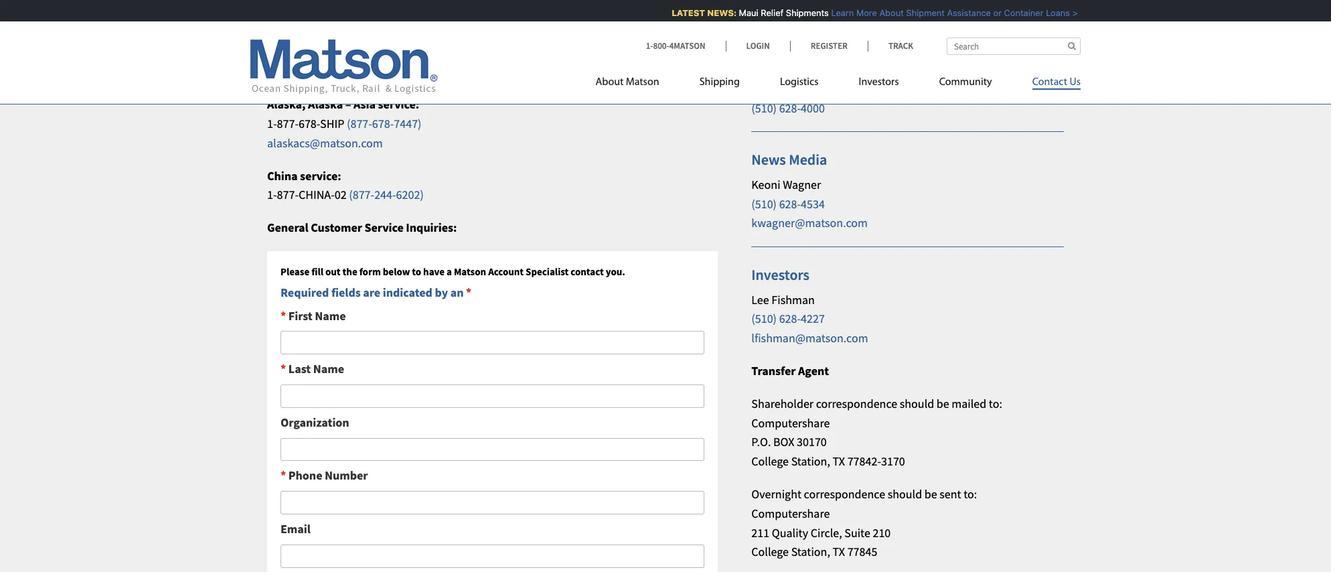 Task type: vqa. For each thing, say whether or not it's contained in the screenshot.
alaskacs@matson.com
yes



Task type: locate. For each thing, give the bounding box(es) containing it.
loans
[[1042, 7, 1066, 18]]

community link
[[920, 70, 1013, 98]]

0 vertical spatial investors
[[859, 77, 900, 88]]

(877- right 02
[[349, 187, 375, 203]]

(510) inside 'corporate office (510) 628-4000'
[[752, 100, 777, 116]]

877- down alaska,
[[277, 116, 299, 131]]

computershare up box
[[752, 415, 830, 431]]

learn
[[827, 7, 849, 18]]

0 vertical spatial computershare
[[752, 415, 830, 431]]

(510) inside lee fishman (510) 628-4227 lfishman@matson.com
[[752, 311, 777, 327]]

(800-462-8766) link
[[350, 45, 425, 60]]

(510) 628-4227 link
[[752, 311, 825, 327]]

top menu navigation
[[596, 70, 1081, 98]]

877- down the china
[[277, 187, 299, 203]]

0 vertical spatial station,
[[792, 454, 831, 469]]

0 horizontal spatial 678-
[[299, 116, 320, 131]]

lfishman@matson.com link
[[752, 330, 869, 346]]

0 vertical spatial correspondence
[[816, 396, 898, 411]]

to: right mailed
[[989, 396, 1003, 411]]

correspondence inside shareholder correspondence should be mailed to: computershare p.o. box 30170 college station, tx 77842-3170
[[816, 396, 898, 411]]

(510) down keoni
[[752, 196, 777, 211]]

* left last
[[281, 361, 286, 377]]

contact
[[1033, 77, 1068, 88]]

(877- inside china service: 1-877-china-02 (877-244-6202)
[[349, 187, 375, 203]]

station, down the 30170
[[792, 454, 831, 469]]

* right an
[[466, 285, 472, 300]]

1 horizontal spatial matson
[[626, 77, 660, 88]]

(510) inside keoni wagner (510) 628-4534 kwagner@matson.com
[[752, 196, 777, 211]]

0 vertical spatial 628-
[[780, 100, 801, 116]]

media
[[789, 150, 828, 169]]

more
[[852, 7, 873, 18]]

matson right a in the left of the page
[[454, 265, 486, 278]]

customerservice@matson.com
[[267, 64, 423, 79]]

correspondence down agent
[[816, 396, 898, 411]]

2 678- from the left
[[372, 116, 394, 131]]

0 horizontal spatial investors
[[752, 265, 810, 284]]

678- down asia
[[372, 116, 394, 131]]

overnight
[[752, 486, 802, 502]]

2 station, from the top
[[792, 544, 831, 560]]

1- inside hawaii, guam, micronesia service: 1-800-4matson (800-462-8766) customerservice@matson.com
[[267, 45, 277, 60]]

tx left 77842-
[[833, 454, 846, 469]]

800-
[[654, 40, 670, 52], [277, 45, 299, 60]]

0 vertical spatial about
[[875, 7, 899, 18]]

4534
[[801, 196, 825, 211]]

1 vertical spatial investors
[[752, 265, 810, 284]]

news:
[[703, 7, 732, 18]]

about matson link
[[596, 70, 680, 98]]

lee
[[752, 292, 770, 307]]

0 horizontal spatial about
[[596, 77, 624, 88]]

4matson down latest at the top of page
[[670, 40, 706, 52]]

tx down circle,
[[833, 544, 846, 560]]

4matson down guam, at the left top of page
[[299, 45, 348, 60]]

1 computershare from the top
[[752, 415, 830, 431]]

learn more about shipment assistance or container loans > link
[[827, 7, 1073, 18]]

2 tx from the top
[[833, 544, 846, 560]]

investors down track link
[[859, 77, 900, 88]]

alaska, alaska – asia service: 1-877-678-ship (877-678-7447) alaskacs@matson.com
[[267, 97, 422, 151]]

name for * first name
[[315, 308, 346, 323]]

1- inside alaska, alaska – asia service: 1-877-678-ship (877-678-7447) alaskacs@matson.com
[[267, 116, 277, 131]]

2 vertical spatial service:
[[300, 168, 341, 183]]

college
[[752, 454, 789, 469], [752, 544, 789, 560]]

1 vertical spatial college
[[752, 544, 789, 560]]

1 vertical spatial be
[[925, 486, 938, 502]]

0 vertical spatial 877-
[[277, 116, 299, 131]]

1 horizontal spatial general
[[752, 33, 801, 52]]

to: right sent
[[964, 486, 978, 502]]

7447)
[[394, 116, 422, 131]]

1 horizontal spatial 678-
[[372, 116, 394, 131]]

keoni
[[752, 177, 781, 192]]

0 vertical spatial service:
[[407, 25, 449, 41]]

(877- inside alaska, alaska – asia service: 1-877-678-ship (877-678-7447) alaskacs@matson.com
[[347, 116, 372, 131]]

investors link
[[839, 70, 920, 98]]

micronesia
[[347, 25, 405, 41]]

1-
[[646, 40, 654, 52], [267, 45, 277, 60], [267, 116, 277, 131], [267, 187, 277, 203]]

628- inside keoni wagner (510) 628-4534 kwagner@matson.com
[[780, 196, 801, 211]]

specialist
[[526, 265, 569, 278]]

0 horizontal spatial general
[[267, 220, 309, 235]]

3 628- from the top
[[780, 311, 801, 327]]

1 station, from the top
[[792, 454, 831, 469]]

us
[[1070, 77, 1081, 88]]

(510) down lee
[[752, 311, 777, 327]]

latest
[[667, 7, 700, 18]]

800- down hawaii,
[[277, 45, 299, 60]]

station, inside overnight correspondence should be sent to: computershare 211 quality circle, suite 210 college station, tx 77845
[[792, 544, 831, 560]]

should inside overnight correspondence should be sent to: computershare 211 quality circle, suite 210 college station, tx 77845
[[888, 486, 923, 502]]

1 vertical spatial name
[[313, 361, 344, 377]]

0 vertical spatial to:
[[989, 396, 1003, 411]]

should down 3170 on the right of page
[[888, 486, 923, 502]]

0 vertical spatial (877-
[[347, 116, 372, 131]]

last
[[289, 361, 311, 377]]

0 vertical spatial matson
[[626, 77, 660, 88]]

kwagner@matson.com
[[752, 215, 868, 231]]

0 horizontal spatial matson
[[454, 265, 486, 278]]

244-
[[375, 187, 396, 203]]

1 vertical spatial 877-
[[277, 187, 299, 203]]

2 college from the top
[[752, 544, 789, 560]]

(877- down asia
[[347, 116, 372, 131]]

0 vertical spatial tx
[[833, 454, 846, 469]]

college down p.o.
[[752, 454, 789, 469]]

name right last
[[313, 361, 344, 377]]

container
[[1000, 7, 1039, 18]]

be left mailed
[[937, 396, 950, 411]]

2 vertical spatial 628-
[[780, 311, 801, 327]]

be for mailed
[[937, 396, 950, 411]]

1- down hawaii,
[[267, 45, 277, 60]]

1 vertical spatial service:
[[378, 97, 420, 112]]

877-
[[277, 116, 299, 131], [277, 187, 299, 203]]

211
[[752, 525, 770, 540]]

to: inside overnight correspondence should be sent to: computershare 211 quality circle, suite 210 college station, tx 77845
[[964, 486, 978, 502]]

1 horizontal spatial about
[[875, 7, 899, 18]]

1 horizontal spatial to:
[[989, 396, 1003, 411]]

4000
[[801, 100, 825, 116]]

computershare
[[752, 415, 830, 431], [752, 506, 830, 521]]

628- down fishman
[[780, 311, 801, 327]]

keoni wagner (510) 628-4534 kwagner@matson.com
[[752, 177, 868, 231]]

quality
[[772, 525, 809, 540]]

0 horizontal spatial 4matson
[[299, 45, 348, 60]]

462-
[[375, 45, 397, 60]]

assistance
[[943, 7, 987, 18]]

1 vertical spatial station,
[[792, 544, 831, 560]]

800- down latest at the top of page
[[654, 40, 670, 52]]

1 college from the top
[[752, 454, 789, 469]]

1 vertical spatial 628-
[[780, 196, 801, 211]]

*
[[466, 285, 472, 300], [281, 308, 286, 323], [281, 361, 286, 377], [281, 468, 286, 483]]

628- inside lee fishman (510) 628-4227 lfishman@matson.com
[[780, 311, 801, 327]]

1 vertical spatial correspondence
[[804, 486, 886, 502]]

tx
[[833, 454, 846, 469], [833, 544, 846, 560]]

77845
[[848, 544, 878, 560]]

1 vertical spatial (510)
[[752, 196, 777, 211]]

investors up fishman
[[752, 265, 810, 284]]

to: for shareholder correspondence should be mailed to: computershare p.o. box 30170 college station, tx 77842-3170
[[989, 396, 1003, 411]]

asia
[[354, 97, 376, 112]]

None search field
[[947, 38, 1081, 55]]

2 (510) from the top
[[752, 196, 777, 211]]

computershare for quality
[[752, 506, 830, 521]]

1 628- from the top
[[780, 100, 801, 116]]

2 vertical spatial (510)
[[752, 311, 777, 327]]

customerservice@matson.com link
[[267, 64, 423, 79]]

1 horizontal spatial investors
[[859, 77, 900, 88]]

correspondence
[[816, 396, 898, 411], [804, 486, 886, 502]]

(510) down corporate on the top right
[[752, 100, 777, 116]]

computershare up quality
[[752, 506, 830, 521]]

alaska
[[308, 97, 343, 112]]

to:
[[989, 396, 1003, 411], [964, 486, 978, 502]]

0 horizontal spatial 800-
[[277, 45, 299, 60]]

station, inside shareholder correspondence should be mailed to: computershare p.o. box 30170 college station, tx 77842-3170
[[792, 454, 831, 469]]

1- up about matson link
[[646, 40, 654, 52]]

form
[[360, 265, 381, 278]]

computershare inside shareholder correspondence should be mailed to: computershare p.o. box 30170 college station, tx 77842-3170
[[752, 415, 830, 431]]

2 628- from the top
[[780, 196, 801, 211]]

628- down wagner in the right top of the page
[[780, 196, 801, 211]]

30170
[[797, 434, 827, 450]]

1 tx from the top
[[833, 454, 846, 469]]

by
[[435, 285, 448, 300]]

service: up 'china-'
[[300, 168, 341, 183]]

computershare for box
[[752, 415, 830, 431]]

3 (510) from the top
[[752, 311, 777, 327]]

877- inside china service: 1-877-china-02 (877-244-6202)
[[277, 187, 299, 203]]

2 877- from the top
[[277, 187, 299, 203]]

general down 'china-'
[[267, 220, 309, 235]]

matson inside the please fill out the form below to have a matson account specialist contact you. required fields are indicated by an *
[[454, 265, 486, 278]]

inquiries:
[[406, 220, 457, 235]]

1 vertical spatial computershare
[[752, 506, 830, 521]]

account
[[488, 265, 524, 278]]

matson inside top menu navigation
[[626, 77, 660, 88]]

service: up 7447)
[[378, 97, 420, 112]]

service: up 8766)
[[407, 25, 449, 41]]

be inside shareholder correspondence should be mailed to: computershare p.o. box 30170 college station, tx 77842-3170
[[937, 396, 950, 411]]

1 vertical spatial matson
[[454, 265, 486, 278]]

general down "relief"
[[752, 33, 801, 52]]

station, down circle,
[[792, 544, 831, 560]]

kwagner@matson.com link
[[752, 215, 868, 231]]

logistics
[[780, 77, 819, 88]]

800- inside hawaii, guam, micronesia service: 1-800-4matson (800-462-8766) customerservice@matson.com
[[277, 45, 299, 60]]

hawaii, guam, micronesia service: 1-800-4matson (800-462-8766) customerservice@matson.com
[[267, 25, 449, 79]]

2 computershare from the top
[[752, 506, 830, 521]]

name down fields
[[315, 308, 346, 323]]

0 vertical spatial general
[[752, 33, 801, 52]]

fill
[[312, 265, 324, 278]]

lfishman@matson.com
[[752, 330, 869, 346]]

college inside overnight correspondence should be sent to: computershare 211 quality circle, suite 210 college station, tx 77845
[[752, 544, 789, 560]]

1 vertical spatial (877-
[[349, 187, 375, 203]]

alaskacs@matson.com link
[[267, 135, 383, 151]]

628- inside 'corporate office (510) 628-4000'
[[780, 100, 801, 116]]

1- inside china service: 1-877-china-02 (877-244-6202)
[[267, 187, 277, 203]]

1 vertical spatial to:
[[964, 486, 978, 502]]

77842-
[[848, 454, 882, 469]]

service: inside hawaii, guam, micronesia service: 1-800-4matson (800-462-8766) customerservice@matson.com
[[407, 25, 449, 41]]

0 vertical spatial college
[[752, 454, 789, 469]]

* left phone
[[281, 468, 286, 483]]

tx inside shareholder correspondence should be mailed to: computershare p.o. box 30170 college station, tx 77842-3170
[[833, 454, 846, 469]]

alaska,
[[267, 97, 306, 112]]

1- down the china
[[267, 187, 277, 203]]

None text field
[[281, 331, 705, 355], [281, 385, 705, 408], [281, 331, 705, 355], [281, 385, 705, 408]]

628- down corporate on the top right
[[780, 100, 801, 116]]

shipping link
[[680, 70, 760, 98]]

1 (510) from the top
[[752, 100, 777, 116]]

1 877- from the top
[[277, 116, 299, 131]]

box
[[774, 434, 795, 450]]

contact us
[[1033, 77, 1081, 88]]

fields
[[332, 285, 361, 300]]

None text field
[[281, 491, 705, 515]]

to: for overnight correspondence should be sent to: computershare 211 quality circle, suite 210 college station, tx 77845
[[964, 486, 978, 502]]

1 vertical spatial general
[[267, 220, 309, 235]]

0 vertical spatial be
[[937, 396, 950, 411]]

should inside shareholder correspondence should be mailed to: computershare p.o. box 30170 college station, tx 77842-3170
[[900, 396, 935, 411]]

should left mailed
[[900, 396, 935, 411]]

0 horizontal spatial to:
[[964, 486, 978, 502]]

1 horizontal spatial 4matson
[[670, 40, 706, 52]]

computershare inside overnight correspondence should be sent to: computershare 211 quality circle, suite 210 college station, tx 77845
[[752, 506, 830, 521]]

0 vertical spatial name
[[315, 308, 346, 323]]

correspondence inside overnight correspondence should be sent to: computershare 211 quality circle, suite 210 college station, tx 77845
[[804, 486, 886, 502]]

1 vertical spatial about
[[596, 77, 624, 88]]

be left sent
[[925, 486, 938, 502]]

* left first on the left of the page
[[281, 308, 286, 323]]

correspondence down 77842-
[[804, 486, 886, 502]]

1- down alaska,
[[267, 116, 277, 131]]

college down 211
[[752, 544, 789, 560]]

to: inside shareholder correspondence should be mailed to: computershare p.o. box 30170 college station, tx 77842-3170
[[989, 396, 1003, 411]]

0 vertical spatial (510)
[[752, 100, 777, 116]]

1 vertical spatial should
[[888, 486, 923, 502]]

1 vertical spatial tx
[[833, 544, 846, 560]]

0 vertical spatial should
[[900, 396, 935, 411]]

matson
[[626, 77, 660, 88], [454, 265, 486, 278]]

628- for 4000
[[780, 100, 801, 116]]

be inside overnight correspondence should be sent to: computershare 211 quality circle, suite 210 college station, tx 77845
[[925, 486, 938, 502]]

matson down 1-800-4matson
[[626, 77, 660, 88]]

678- up alaskacs@matson.com link
[[299, 116, 320, 131]]

(510)
[[752, 100, 777, 116], [752, 196, 777, 211], [752, 311, 777, 327]]

correspondence for 30170
[[816, 396, 898, 411]]



Task type: describe. For each thing, give the bounding box(es) containing it.
number
[[325, 468, 368, 483]]

investors inside top menu navigation
[[859, 77, 900, 88]]

Search search field
[[947, 38, 1081, 55]]

service: inside china service: 1-877-china-02 (877-244-6202)
[[300, 168, 341, 183]]

contact us link
[[1013, 70, 1081, 98]]

email
[[281, 521, 311, 537]]

general customer service inquiries:
[[267, 220, 457, 235]]

should for mailed
[[900, 396, 935, 411]]

210
[[873, 525, 891, 540]]

Commodity Description text field
[[281, 545, 705, 568]]

college inside shareholder correspondence should be mailed to: computershare p.o. box 30170 college station, tx 77842-3170
[[752, 454, 789, 469]]

you.
[[606, 265, 626, 278]]

about matson
[[596, 77, 660, 88]]

alaskacs@matson.com
[[267, 135, 383, 151]]

02
[[335, 187, 347, 203]]

china-
[[299, 187, 335, 203]]

general information
[[752, 33, 880, 52]]

should for sent
[[888, 486, 923, 502]]

indicated
[[383, 285, 433, 300]]

shipments
[[781, 7, 824, 18]]

sent
[[940, 486, 962, 502]]

track link
[[868, 40, 914, 52]]

(800-
[[350, 45, 375, 60]]

news
[[752, 150, 786, 169]]

phone
[[289, 468, 323, 483]]

news media
[[752, 150, 828, 169]]

please fill out the form below to have a matson account specialist contact you. required fields are indicated by an *
[[281, 265, 626, 300]]

be for sent
[[925, 486, 938, 502]]

general for general customer service inquiries:
[[267, 220, 309, 235]]

* inside the please fill out the form below to have a matson account specialist contact you. required fields are indicated by an *
[[466, 285, 472, 300]]

blue matson logo with ocean, shipping, truck, rail and logistics written beneath it. image
[[251, 40, 438, 94]]

login link
[[726, 40, 790, 52]]

register
[[811, 40, 848, 52]]

a
[[447, 265, 452, 278]]

* for last name
[[281, 361, 286, 377]]

are
[[363, 285, 381, 300]]

service
[[365, 220, 404, 235]]

628- for 4227
[[780, 311, 801, 327]]

correspondence for circle,
[[804, 486, 886, 502]]

information
[[804, 33, 880, 52]]

4matson inside hawaii, guam, micronesia service: 1-800-4matson (800-462-8766) customerservice@matson.com
[[299, 45, 348, 60]]

china service: 1-877-china-02 (877-244-6202)
[[267, 168, 424, 203]]

tx inside overnight correspondence should be sent to: computershare 211 quality circle, suite 210 college station, tx 77845
[[833, 544, 846, 560]]

guam,
[[310, 25, 345, 41]]

628- for 4534
[[780, 196, 801, 211]]

* for first name
[[281, 308, 286, 323]]

or
[[989, 7, 997, 18]]

about inside top menu navigation
[[596, 77, 624, 88]]

logistics link
[[760, 70, 839, 98]]

* phone number
[[281, 468, 368, 483]]

name for * last name
[[313, 361, 344, 377]]

customer
[[311, 220, 362, 235]]

relief
[[756, 7, 779, 18]]

lee fishman (510) 628-4227 lfishman@matson.com
[[752, 292, 869, 346]]

* for phone number
[[281, 468, 286, 483]]

the
[[343, 265, 358, 278]]

Organization text field
[[281, 438, 705, 461]]

ship
[[320, 116, 345, 131]]

(510) for keoni
[[752, 196, 777, 211]]

search image
[[1069, 42, 1077, 50]]

login
[[747, 40, 770, 52]]

overnight correspondence should be sent to: computershare 211 quality circle, suite 210 college station, tx 77845
[[752, 486, 978, 560]]

an
[[451, 285, 464, 300]]

p.o.
[[752, 434, 771, 450]]

* first name
[[281, 308, 346, 323]]

wagner
[[783, 177, 822, 192]]

transfer agent
[[752, 363, 830, 379]]

service: inside alaska, alaska – asia service: 1-877-678-ship (877-678-7447) alaskacs@matson.com
[[378, 97, 420, 112]]

china
[[267, 168, 298, 183]]

to
[[412, 265, 421, 278]]

877- inside alaska, alaska – asia service: 1-877-678-ship (877-678-7447) alaskacs@matson.com
[[277, 116, 299, 131]]

1 678- from the left
[[299, 116, 320, 131]]

(510) 628-4000 link
[[752, 100, 825, 116]]

1-800-4matson link
[[646, 40, 726, 52]]

4227
[[801, 311, 825, 327]]

transfer
[[752, 363, 796, 379]]

corporate
[[752, 81, 802, 96]]

please
[[281, 265, 310, 278]]

maui
[[734, 7, 754, 18]]

community
[[940, 77, 993, 88]]

–
[[346, 97, 351, 112]]

below
[[383, 265, 410, 278]]

(510) for lee
[[752, 311, 777, 327]]

agent
[[799, 363, 830, 379]]

8766)
[[397, 45, 425, 60]]

shipment
[[902, 7, 940, 18]]

track
[[889, 40, 914, 52]]

required
[[281, 285, 329, 300]]

fishman
[[772, 292, 815, 307]]

1 horizontal spatial 800-
[[654, 40, 670, 52]]

general for general information
[[752, 33, 801, 52]]

mailed
[[952, 396, 987, 411]]

(877-678-7447) link
[[347, 116, 422, 131]]

have
[[423, 265, 445, 278]]

(877-244-6202) link
[[349, 187, 424, 203]]

(510) for corporate
[[752, 100, 777, 116]]

latest news: maui relief shipments learn more about shipment assistance or container loans >
[[667, 7, 1073, 18]]



